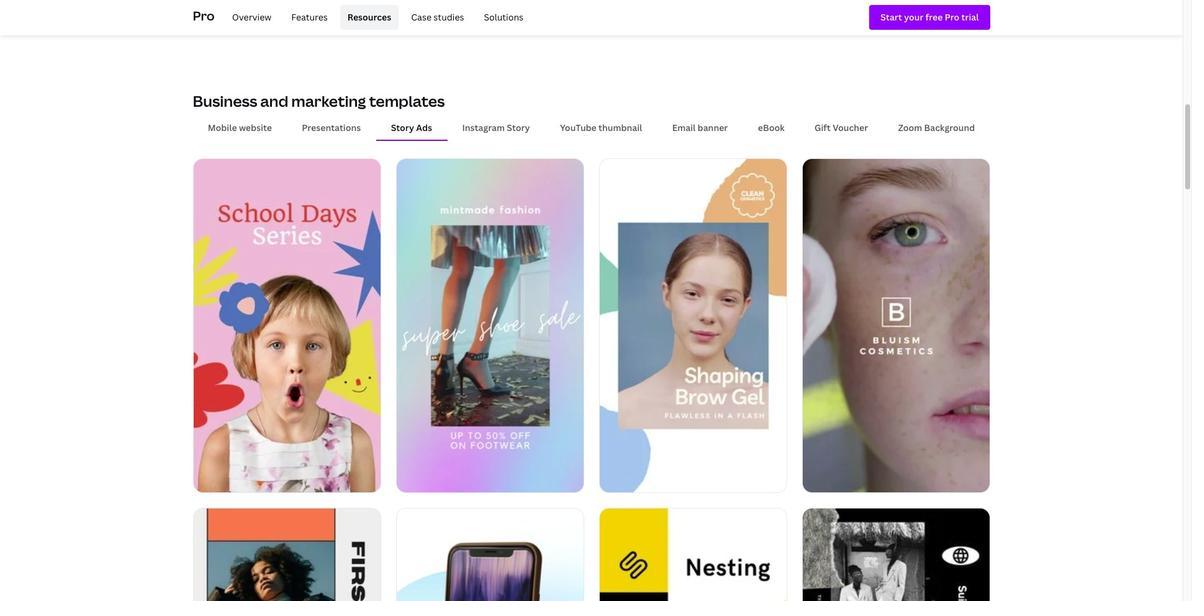 Task type: locate. For each thing, give the bounding box(es) containing it.
toolkit
[[238, 14, 270, 28], [452, 14, 483, 28], [847, 14, 879, 28]]

1 story from the left
[[391, 121, 414, 133]]

wellness
[[193, 14, 236, 28]]

mobile website
[[208, 121, 272, 133]]

musician toolkit
[[802, 14, 879, 28]]

overview link
[[225, 5, 279, 30]]

menu bar containing overview
[[220, 5, 531, 30]]

wellness toolkit
[[193, 14, 270, 28]]

email banner button
[[657, 116, 743, 140]]

0 horizontal spatial toolkit
[[238, 14, 270, 28]]

instagram
[[462, 121, 505, 133]]

solutions
[[484, 11, 524, 23]]

zoom background button
[[883, 116, 990, 140]]

zoom background
[[898, 121, 975, 133]]

0 horizontal spatial story
[[391, 121, 414, 133]]

ebook
[[758, 121, 785, 133]]

toolkit for musician toolkit
[[847, 14, 879, 28]]

restaurant
[[396, 14, 449, 28]]

mobile
[[208, 121, 237, 133]]

case studies
[[411, 11, 464, 23]]

toolkit for wellness toolkit
[[238, 14, 270, 28]]

background
[[924, 121, 975, 133]]

restaurant toolkit
[[396, 14, 483, 28]]

1 horizontal spatial toolkit
[[452, 14, 483, 28]]

1 toolkit from the left
[[238, 14, 270, 28]]

solutions link
[[477, 5, 531, 30]]

gift voucher
[[815, 121, 868, 133]]

2 horizontal spatial toolkit
[[847, 14, 879, 28]]

menu bar inside pro element
[[220, 5, 531, 30]]

2 story from the left
[[507, 121, 530, 133]]

email
[[672, 121, 696, 133]]

marketing
[[291, 91, 366, 111]]

menu bar
[[220, 5, 531, 30]]

business and marketing templates
[[193, 91, 445, 111]]

story left ads
[[391, 121, 414, 133]]

instagram story button
[[447, 116, 545, 140]]

2 toolkit from the left
[[452, 14, 483, 28]]

banner
[[698, 121, 728, 133]]

studies
[[434, 11, 464, 23]]

story
[[391, 121, 414, 133], [507, 121, 530, 133]]

resources link
[[340, 5, 399, 30]]

story right instagram
[[507, 121, 530, 133]]

features link
[[284, 5, 335, 30]]

1 horizontal spatial story
[[507, 121, 530, 133]]

3 toolkit from the left
[[847, 14, 879, 28]]

restaurant toolkit link
[[396, 0, 584, 32]]



Task type: vqa. For each thing, say whether or not it's contained in the screenshot.
right Genericname382024 icon
no



Task type: describe. For each thing, give the bounding box(es) containing it.
resources
[[348, 11, 391, 23]]

instagram story
[[462, 121, 530, 133]]

business
[[193, 91, 257, 111]]

features
[[291, 11, 328, 23]]

case studies link
[[404, 5, 472, 30]]

presentations button
[[287, 116, 376, 140]]

youtube thumbnail button
[[545, 116, 657, 140]]

wellness toolkit link
[[193, 0, 381, 32]]

templates
[[369, 91, 445, 111]]

gift voucher button
[[800, 116, 883, 140]]

youtube
[[560, 121, 597, 133]]

story ads
[[391, 121, 432, 133]]

ebook button
[[743, 116, 800, 140]]

start your free pro trial image
[[881, 10, 979, 24]]

mobile website button
[[193, 116, 287, 140]]

presentations
[[302, 121, 361, 133]]

email banner
[[672, 121, 728, 133]]

case
[[411, 11, 432, 23]]

toolkit for restaurant toolkit
[[452, 14, 483, 28]]

zoom
[[898, 121, 922, 133]]

musician
[[802, 14, 845, 28]]

ads
[[416, 121, 432, 133]]

thumbnail
[[599, 121, 642, 133]]

overview
[[232, 11, 271, 23]]

youtube thumbnail
[[560, 121, 642, 133]]

gift
[[815, 121, 831, 133]]

musician toolkit link
[[802, 0, 990, 32]]

pro
[[193, 7, 215, 24]]

and
[[260, 91, 288, 111]]

voucher
[[833, 121, 868, 133]]

website
[[239, 121, 272, 133]]

story ads button
[[376, 116, 447, 140]]

pro element
[[193, 0, 990, 35]]



